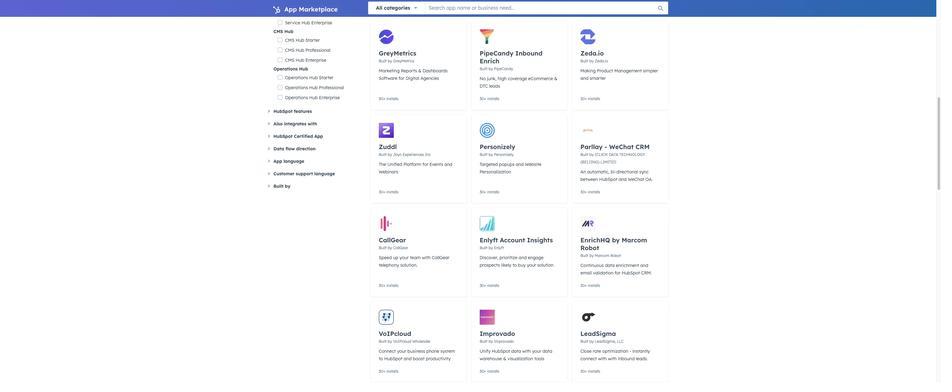 Task type: locate. For each thing, give the bounding box(es) containing it.
and inside targeted popups and website personalization
[[516, 162, 524, 168]]

by inside voipcloud built by voipcloud wholesale
[[388, 340, 392, 344]]

for down reports
[[399, 76, 404, 81]]

by left the joyn
[[388, 153, 392, 157]]

wechat
[[609, 143, 634, 151], [628, 177, 644, 183]]

direction
[[296, 146, 316, 152]]

+ for pipecandy
[[484, 97, 486, 101]]

professional up operations hub enterprise
[[319, 85, 344, 91]]

likely
[[501, 263, 511, 268]]

iclick
[[595, 153, 608, 157]]

hubspot inside continuous data enrichment and email validation for hubspot crm.
[[622, 271, 640, 276]]

caret image for also integrates with
[[268, 123, 270, 125]]

built up connect
[[379, 340, 387, 344]]

30
[[379, 3, 383, 8], [480, 3, 484, 8], [580, 3, 585, 8], [379, 97, 383, 101], [480, 97, 484, 101], [580, 97, 585, 101], [379, 190, 383, 195], [480, 190, 484, 195], [580, 190, 585, 195], [379, 284, 383, 288], [480, 284, 484, 288], [580, 284, 585, 288], [379, 370, 383, 374], [480, 370, 484, 374], [580, 370, 585, 374]]

by
[[388, 59, 392, 63], [589, 59, 594, 63], [489, 67, 493, 71], [388, 153, 392, 157], [489, 153, 493, 157], [589, 153, 594, 157], [285, 184, 290, 189], [612, 237, 620, 244], [388, 246, 392, 251], [489, 246, 493, 251], [589, 254, 594, 258], [388, 340, 392, 344], [489, 340, 493, 344], [589, 340, 594, 344]]

marcom up continuous
[[595, 254, 609, 258]]

1 vertical spatial voipcloud
[[393, 340, 411, 344]]

app down data
[[273, 159, 282, 164]]

voipcloud up business
[[393, 340, 411, 344]]

hubspot down enrichment
[[622, 271, 640, 276]]

app for app language
[[273, 159, 282, 164]]

prospects
[[480, 263, 500, 268]]

1 horizontal spatial &
[[503, 357, 506, 362]]

0 vertical spatial improvado
[[480, 330, 515, 338]]

hubspot inside connect your business phone system to hubspot and boost productivity
[[384, 357, 402, 362]]

installs for greymetrics
[[386, 97, 398, 101]]

hub up operations hub professional
[[309, 75, 318, 81]]

service down service hub starter
[[285, 10, 300, 16]]

greymetrics up marketing
[[379, 49, 416, 57]]

1 vertical spatial for
[[422, 162, 428, 168]]

5 caret image from the top
[[268, 185, 270, 188]]

ecommerce
[[528, 76, 553, 82]]

built
[[379, 59, 387, 63], [580, 59, 588, 63], [480, 67, 488, 71], [379, 153, 387, 157], [480, 153, 488, 157], [580, 153, 588, 157], [273, 184, 284, 189], [379, 246, 387, 251], [480, 246, 488, 251], [580, 254, 588, 258], [379, 340, 387, 344], [480, 340, 488, 344], [580, 340, 588, 344]]

1 vertical spatial zeda.io
[[595, 59, 608, 63]]

2 vertical spatial app
[[273, 159, 282, 164]]

pipecandy up junk,
[[480, 49, 513, 57]]

caret image left built by
[[268, 185, 270, 188]]

with up visualization
[[522, 349, 531, 355]]

3 caret image from the top
[[268, 160, 270, 163]]

hubspot certified app
[[273, 134, 323, 139]]

with
[[308, 121, 317, 127], [422, 255, 431, 261], [522, 349, 531, 355], [598, 357, 607, 362], [608, 357, 617, 362]]

caret image left customer
[[268, 173, 270, 175]]

by up marketing
[[388, 59, 392, 63]]

1 vertical spatial personizely
[[494, 153, 514, 157]]

0 horizontal spatial -
[[605, 143, 607, 151]]

tools
[[534, 357, 544, 362]]

enterprise
[[311, 20, 332, 26], [305, 58, 326, 63], [319, 95, 340, 101]]

1 vertical spatial service
[[285, 10, 300, 16]]

enterprise for service hub enterprise
[[311, 20, 332, 26]]

30 + installs for leadsigma
[[580, 370, 600, 374]]

for down inc
[[422, 162, 428, 168]]

caret image inside also integrates with dropdown button
[[268, 123, 270, 125]]

+ for enlyft
[[484, 284, 486, 288]]

solution.
[[400, 263, 417, 268]]

compatible hubspot plans group
[[273, 0, 361, 103]]

marketing
[[379, 68, 400, 74]]

0 vertical spatial to
[[513, 263, 517, 268]]

voipcloud up connect
[[379, 330, 411, 338]]

hub for cms hub starter
[[296, 38, 304, 43]]

by inside zuddl built by joyn experiences inc
[[388, 153, 392, 157]]

0 horizontal spatial robot
[[580, 244, 599, 252]]

1 horizontal spatial marcom
[[622, 237, 647, 244]]

+ for improvado
[[484, 370, 486, 374]]

0 vertical spatial &
[[418, 68, 421, 74]]

built up discover,
[[480, 246, 488, 251]]

hub for cms hub
[[284, 29, 293, 34]]

+ for callgear
[[383, 284, 385, 288]]

your inside speed up your team with callgear telephony solution.
[[400, 255, 409, 261]]

built up targeted
[[480, 153, 488, 157]]

personizely up popups
[[494, 153, 514, 157]]

by inside leadsigma built by leadsigma, llc
[[589, 340, 594, 344]]

1 horizontal spatial for
[[422, 162, 428, 168]]

by inside the greymetrics built by greymetrics
[[388, 59, 392, 63]]

0 vertical spatial enlyft
[[480, 237, 498, 244]]

2 caret image from the top
[[268, 135, 270, 138]]

cms
[[273, 29, 283, 34], [285, 38, 294, 43], [285, 48, 294, 53], [285, 58, 294, 63]]

starter for cms hub starter
[[305, 38, 320, 43]]

installs for leadsigma
[[588, 370, 600, 374]]

service for service hub enterprise
[[285, 20, 300, 26]]

built inside dropdown button
[[273, 184, 284, 189]]

30 + installs for personizely
[[480, 190, 499, 195]]

insights
[[527, 237, 553, 244]]

4 caret image from the top
[[268, 173, 270, 175]]

30 for personizely
[[480, 190, 484, 195]]

caret image inside app language dropdown button
[[268, 160, 270, 163]]

0 vertical spatial wechat
[[609, 143, 634, 151]]

platform
[[403, 162, 421, 168]]

by inside pipecandy inbound enrich built by pipecandy
[[489, 67, 493, 71]]

to left buy
[[513, 263, 517, 268]]

starter up operations hub professional
[[319, 75, 333, 81]]

built up unify
[[480, 340, 488, 344]]

and inside discover, prioritize and engage prospects likely to buy your solution
[[519, 255, 527, 261]]

parllay - wechat crm built by iclick data technology (beijing) limited
[[580, 143, 650, 165]]

built inside personizely built by personizely
[[480, 153, 488, 157]]

voipcloud
[[379, 330, 411, 338], [393, 340, 411, 344]]

hub down service hub professional
[[301, 20, 310, 26]]

+ for zuddl
[[383, 190, 385, 195]]

operations down operations hub starter
[[285, 85, 308, 91]]

by inside parllay - wechat crm built by iclick data technology (beijing) limited
[[589, 153, 594, 157]]

1 vertical spatial -
[[629, 349, 631, 355]]

& right warehouse
[[503, 357, 506, 362]]

hubspot inside an automatic, bi-directional sync between hubspot and wechat oa.
[[599, 177, 617, 183]]

with inside speed up your team with callgear telephony solution.
[[422, 255, 431, 261]]

and up crm.
[[640, 263, 648, 269]]

validation
[[593, 271, 613, 276]]

unified
[[387, 162, 402, 168]]

1 vertical spatial &
[[554, 76, 557, 82]]

by up making
[[589, 59, 594, 63]]

your right connect
[[397, 349, 406, 355]]

0 horizontal spatial marcom
[[595, 254, 609, 258]]

prioritize
[[499, 255, 517, 261]]

by inside dropdown button
[[285, 184, 290, 189]]

enrich
[[480, 57, 499, 65]]

1 horizontal spatial -
[[629, 349, 631, 355]]

caret image inside built by dropdown button
[[268, 185, 270, 188]]

enterprise for cms hub enterprise
[[305, 58, 326, 63]]

30 for callgear
[[379, 284, 383, 288]]

hub down cms hub starter
[[296, 48, 304, 53]]

+ for zeda.io
[[585, 97, 587, 101]]

improvado
[[480, 330, 515, 338], [494, 340, 514, 344]]

customer
[[273, 171, 294, 177]]

service hub starter
[[285, 0, 326, 6]]

caret image
[[268, 123, 270, 125], [268, 135, 270, 138]]

caret image inside customer support language dropdown button
[[268, 173, 270, 175]]

1 vertical spatial greymetrics
[[393, 59, 414, 63]]

+ for personizely
[[484, 190, 486, 195]]

app down also integrates with dropdown button
[[314, 134, 323, 139]]

service up service hub professional
[[285, 0, 300, 6]]

data flow direction button
[[268, 145, 361, 153]]

built up speed on the bottom left of page
[[379, 246, 387, 251]]

& inside marketing reports & dashboards software for digital agencies
[[418, 68, 421, 74]]

productivity
[[426, 357, 451, 362]]

agencies
[[420, 76, 439, 81]]

built inside leadsigma built by leadsigma, llc
[[580, 340, 588, 344]]

callgear built by callgear
[[379, 237, 408, 251]]

by up unify
[[489, 340, 493, 344]]

hub up service hub professional
[[301, 0, 310, 6]]

0 horizontal spatial for
[[399, 76, 404, 81]]

0 vertical spatial zeda.io
[[580, 49, 604, 57]]

hub for cms hub professional
[[296, 48, 304, 53]]

app for app marketplace
[[284, 5, 297, 13]]

hub for service hub starter
[[301, 0, 310, 6]]

1 vertical spatial to
[[379, 357, 383, 362]]

and inside the unified platform for events and webinars
[[444, 162, 452, 168]]

0 vertical spatial voipcloud
[[379, 330, 411, 338]]

website
[[525, 162, 541, 168]]

2 horizontal spatial for
[[615, 271, 621, 276]]

caret image left the hubspot features
[[268, 110, 270, 113]]

for inside continuous data enrichment and email validation for hubspot crm.
[[615, 271, 621, 276]]

your
[[400, 255, 409, 261], [527, 263, 536, 268], [397, 349, 406, 355], [532, 349, 541, 355]]

1 horizontal spatial language
[[314, 171, 335, 177]]

1 horizontal spatial app
[[284, 5, 297, 13]]

hub
[[301, 0, 310, 6], [301, 10, 310, 16], [301, 20, 310, 26], [284, 29, 293, 34], [296, 38, 304, 43], [296, 48, 304, 53], [296, 58, 304, 63], [299, 66, 308, 72], [309, 75, 318, 81], [309, 85, 318, 91], [309, 95, 318, 101]]

parllay
[[580, 143, 603, 151]]

0 vertical spatial language
[[284, 159, 304, 164]]

system
[[440, 349, 455, 355]]

hub up operations hub
[[296, 58, 304, 63]]

by up discover,
[[489, 246, 493, 251]]

starter for service hub starter
[[311, 0, 326, 6]]

1 caret image from the top
[[268, 110, 270, 113]]

1 vertical spatial professional
[[305, 48, 330, 53]]

0 vertical spatial robot
[[580, 244, 599, 252]]

2 caret image from the top
[[268, 148, 270, 150]]

0 vertical spatial enterprise
[[311, 20, 332, 26]]

data
[[273, 146, 284, 152]]

data up visualization
[[511, 349, 521, 355]]

and down making
[[580, 76, 588, 81]]

discover, prioritize and engage prospects likely to buy your solution
[[480, 255, 554, 268]]

pipecandy up high
[[494, 67, 513, 71]]

caret image inside hubspot features dropdown button
[[268, 110, 270, 113]]

hub for operations hub enterprise
[[309, 95, 318, 101]]

30 for pipecandy
[[480, 97, 484, 101]]

built inside voipcloud built by voipcloud wholesale
[[379, 340, 387, 344]]

oa.
[[645, 177, 653, 183]]

and inside connect your business phone system to hubspot and boost productivity
[[404, 357, 412, 362]]

hub for service hub enterprise
[[301, 20, 310, 26]]

2 vertical spatial for
[[615, 271, 621, 276]]

caret image
[[268, 110, 270, 113], [268, 148, 270, 150], [268, 160, 270, 163], [268, 173, 270, 175], [268, 185, 270, 188]]

2 service from the top
[[285, 10, 300, 16]]

3 service from the top
[[285, 20, 300, 26]]

robot up continuous data enrichment and email validation for hubspot crm.
[[610, 254, 621, 258]]

Search app name or business need... search field
[[425, 2, 668, 14]]

to inside connect your business phone system to hubspot and boost productivity
[[379, 357, 383, 362]]

greymetrics up reports
[[393, 59, 414, 63]]

2 vertical spatial &
[[503, 357, 506, 362]]

hub up the cms hub professional
[[296, 38, 304, 43]]

operations for operations hub
[[273, 66, 298, 72]]

continuous
[[580, 263, 604, 269]]

caret image inside 'hubspot certified app' dropdown button
[[268, 135, 270, 138]]

language down app language dropdown button
[[314, 171, 335, 177]]

1 vertical spatial callgear
[[393, 246, 408, 251]]

hub up operations hub enterprise
[[309, 85, 318, 91]]

junk,
[[487, 76, 496, 82]]

speed
[[379, 255, 392, 261]]

language
[[284, 159, 304, 164], [314, 171, 335, 177]]

2 vertical spatial enterprise
[[319, 95, 340, 101]]

your down engage
[[527, 263, 536, 268]]

0 vertical spatial personizely
[[480, 143, 515, 151]]

crm.
[[641, 271, 652, 276]]

dashboards
[[423, 68, 448, 74]]

data flow direction
[[273, 146, 316, 152]]

hubspot up warehouse
[[492, 349, 510, 355]]

built up close
[[580, 340, 588, 344]]

dtc
[[480, 83, 488, 89]]

cms for cms hub enterprise
[[285, 58, 294, 63]]

0 vertical spatial marcom
[[622, 237, 647, 244]]

enterprise for operations hub enterprise
[[319, 95, 340, 101]]

installs for pipecandy
[[487, 97, 499, 101]]

installs
[[386, 3, 398, 8], [487, 3, 499, 8], [588, 3, 600, 8], [386, 97, 398, 101], [487, 97, 499, 101], [588, 97, 600, 101], [386, 190, 398, 195], [487, 190, 499, 195], [588, 190, 600, 195], [386, 284, 398, 288], [487, 284, 499, 288], [588, 284, 600, 288], [386, 370, 398, 374], [487, 370, 499, 374], [588, 370, 600, 374]]

improvado inside improvado built by improvado
[[494, 340, 514, 344]]

0 vertical spatial for
[[399, 76, 404, 81]]

built down enrich
[[480, 67, 488, 71]]

2 vertical spatial service
[[285, 20, 300, 26]]

starter up the cms hub professional
[[305, 38, 320, 43]]

limited
[[600, 160, 616, 165]]

- up iclick
[[605, 143, 607, 151]]

0 vertical spatial -
[[605, 143, 607, 151]]

enlyft up discover,
[[480, 237, 498, 244]]

installs for zuddl
[[386, 190, 398, 195]]

by inside callgear built by callgear
[[388, 246, 392, 251]]

your right up
[[400, 255, 409, 261]]

by down leadsigma
[[589, 340, 594, 344]]

zuddl built by joyn experiences inc
[[379, 143, 431, 157]]

events
[[430, 162, 443, 168]]

1 vertical spatial starter
[[305, 38, 320, 43]]

operations up the hubspot features
[[285, 95, 308, 101]]

marcom up enrichment
[[622, 237, 647, 244]]

professional for operations hub professional
[[319, 85, 344, 91]]

2 vertical spatial starter
[[319, 75, 333, 81]]

professional up cms hub enterprise
[[305, 48, 330, 53]]

caret image inside data flow direction dropdown button
[[268, 148, 270, 150]]

0 horizontal spatial language
[[284, 159, 304, 164]]

and right events
[[444, 162, 452, 168]]

built up making
[[580, 59, 588, 63]]

2 vertical spatial professional
[[319, 85, 344, 91]]

0 horizontal spatial to
[[379, 357, 383, 362]]

operations down cms hub enterprise
[[273, 66, 298, 72]]

caret image for hubspot certified app
[[268, 135, 270, 138]]

and left boost
[[404, 357, 412, 362]]

(beijing)
[[580, 160, 599, 165]]

and right popups
[[516, 162, 524, 168]]

- up inbound
[[629, 349, 631, 355]]

0 vertical spatial caret image
[[268, 123, 270, 125]]

1 vertical spatial app
[[314, 134, 323, 139]]

targeted popups and website personalization
[[480, 162, 541, 175]]

caret image for hubspot features
[[268, 110, 270, 113]]

2 horizontal spatial data
[[605, 263, 615, 269]]

zeda.io up making
[[580, 49, 604, 57]]

2 vertical spatial callgear
[[432, 255, 449, 261]]

professional for cms hub professional
[[305, 48, 330, 53]]

high
[[498, 76, 507, 82]]

1 vertical spatial enterprise
[[305, 58, 326, 63]]

hubspot inside unify hubspot data with your data warehouse & visualization tools
[[492, 349, 510, 355]]

voipcloud built by voipcloud wholesale
[[379, 330, 430, 344]]

caret image left data
[[268, 148, 270, 150]]

improvado up unify hubspot data with your data warehouse & visualization tools
[[494, 340, 514, 344]]

1 horizontal spatial robot
[[610, 254, 621, 258]]

professional up "service hub enterprise" on the left top
[[311, 10, 336, 16]]

by down enrich
[[489, 67, 493, 71]]

inbound
[[515, 49, 542, 57]]

by up targeted
[[489, 153, 493, 157]]

0 vertical spatial greymetrics
[[379, 49, 416, 57]]

for down enrichment
[[615, 271, 621, 276]]

marcom
[[622, 237, 647, 244], [595, 254, 609, 258]]

cms for cms hub
[[273, 29, 283, 34]]

optimization
[[602, 349, 628, 355]]

by down customer
[[285, 184, 290, 189]]

with right team
[[422, 255, 431, 261]]

1 vertical spatial caret image
[[268, 135, 270, 138]]

operations for operations hub enterprise
[[285, 95, 308, 101]]

30 for improvado
[[480, 370, 484, 374]]

with up 'hubspot certified app' dropdown button
[[308, 121, 317, 127]]

by up continuous
[[589, 254, 594, 258]]

30 for zuddl
[[379, 190, 383, 195]]

also
[[273, 121, 283, 127]]

30 + installs for enlyft
[[480, 284, 499, 288]]

enterprise down "marketplace"
[[311, 20, 332, 26]]

operations for operations hub starter
[[285, 75, 308, 81]]

installs for callgear
[[386, 284, 398, 288]]

service hub professional
[[285, 10, 336, 16]]

speed up your team with callgear telephony solution.
[[379, 255, 449, 268]]

service for service hub starter
[[285, 0, 300, 6]]

caret image left app language
[[268, 160, 270, 163]]

30 + installs for callgear
[[379, 284, 398, 288]]

and down directional
[[619, 177, 627, 183]]

operations down operations hub
[[285, 75, 308, 81]]

1 caret image from the top
[[268, 123, 270, 125]]

1 horizontal spatial to
[[513, 263, 517, 268]]

hubspot down the bi-
[[599, 177, 617, 183]]

data up validation
[[605, 263, 615, 269]]

0 vertical spatial app
[[284, 5, 297, 13]]

1 service from the top
[[285, 0, 300, 6]]

30 + installs for improvado
[[480, 370, 499, 374]]

1 vertical spatial robot
[[610, 254, 621, 258]]

1 vertical spatial improvado
[[494, 340, 514, 344]]

service up the cms hub
[[285, 20, 300, 26]]

0 vertical spatial service
[[285, 0, 300, 6]]

wechat up data
[[609, 143, 634, 151]]

hubspot down connect
[[384, 357, 402, 362]]

support
[[296, 171, 313, 177]]

built down customer
[[273, 184, 284, 189]]

to down connect
[[379, 357, 383, 362]]

personizely up targeted
[[480, 143, 515, 151]]

30 + installs for parllay
[[580, 190, 600, 195]]

30 + installs
[[379, 3, 398, 8], [480, 3, 499, 8], [580, 3, 600, 8], [379, 97, 398, 101], [480, 97, 499, 101], [580, 97, 600, 101], [379, 190, 398, 195], [480, 190, 499, 195], [580, 190, 600, 195], [379, 284, 398, 288], [480, 284, 499, 288], [580, 284, 600, 288], [379, 370, 398, 374], [480, 370, 499, 374], [580, 370, 600, 374]]

installs for enrichhq
[[588, 284, 600, 288]]

improvado up unify
[[480, 330, 515, 338]]

digital
[[406, 76, 419, 81]]

hub for operations hub starter
[[309, 75, 318, 81]]

0 horizontal spatial &
[[418, 68, 421, 74]]

and up buy
[[519, 255, 527, 261]]

2 horizontal spatial &
[[554, 76, 557, 82]]

hub down service hub starter
[[301, 10, 310, 16]]

your up the tools
[[532, 349, 541, 355]]

built up continuous
[[580, 254, 588, 258]]

built inside callgear built by callgear
[[379, 246, 387, 251]]

1 vertical spatial wechat
[[628, 177, 644, 183]]

hub down operations hub professional
[[309, 95, 318, 101]]

installs for voipcloud
[[386, 370, 398, 374]]

greymetrics inside the greymetrics built by greymetrics
[[393, 59, 414, 63]]

0 horizontal spatial data
[[511, 349, 521, 355]]

built by button
[[268, 183, 361, 190]]

installs for personizely
[[487, 190, 499, 195]]

30 for zeda.io
[[580, 97, 585, 101]]

simpler
[[643, 68, 658, 74]]

zeda.io up the product on the top
[[595, 59, 608, 63]]

for inside the unified platform for events and webinars
[[422, 162, 428, 168]]

language down the data flow direction at the left of page
[[284, 159, 304, 164]]

enlyft account insights built by enlyft
[[480, 237, 553, 251]]

1 vertical spatial pipecandy
[[494, 67, 513, 71]]

0 horizontal spatial app
[[273, 159, 282, 164]]

built inside enrichhq by marcom robot built by marcom robot
[[580, 254, 588, 258]]

0 vertical spatial professional
[[311, 10, 336, 16]]

cms hub starter
[[285, 38, 320, 43]]

enrichhq
[[580, 237, 610, 244]]

operations for operations hub professional
[[285, 85, 308, 91]]

personalization
[[480, 169, 511, 175]]

0 vertical spatial starter
[[311, 0, 326, 6]]

hubspot features
[[273, 109, 312, 114]]



Task type: describe. For each thing, give the bounding box(es) containing it.
hub for operations hub
[[299, 66, 308, 72]]

operations hub
[[273, 66, 308, 72]]

30 for voipcloud
[[379, 370, 383, 374]]

an automatic, bi-directional sync between hubspot and wechat oa.
[[580, 169, 653, 183]]

cms hub enterprise
[[285, 58, 326, 63]]

operations hub enterprise
[[285, 95, 340, 101]]

webinars
[[379, 169, 398, 175]]

connect your business phone system to hubspot and boost productivity
[[379, 349, 455, 362]]

with down 'optimization'
[[608, 357, 617, 362]]

- inside close rate optimization - instantly connect with with inbound leads.
[[629, 349, 631, 355]]

30 + installs for enrichhq
[[580, 284, 600, 288]]

by inside improvado built by improvado
[[489, 340, 493, 344]]

callgear inside speed up your team with callgear telephony solution.
[[432, 255, 449, 261]]

1 vertical spatial enlyft
[[494, 246, 504, 251]]

with inside dropdown button
[[308, 121, 317, 127]]

close rate optimization - instantly connect with with inbound leads.
[[580, 349, 650, 362]]

caret image for app language
[[268, 160, 270, 163]]

solution
[[537, 263, 554, 268]]

and inside an automatic, bi-directional sync between hubspot and wechat oa.
[[619, 177, 627, 183]]

cms for cms hub professional
[[285, 48, 294, 53]]

zuddl
[[379, 143, 397, 151]]

1 vertical spatial language
[[314, 171, 335, 177]]

and inside continuous data enrichment and email validation for hubspot crm.
[[640, 263, 648, 269]]

30 + installs for greymetrics
[[379, 97, 398, 101]]

phone
[[426, 349, 439, 355]]

hub for cms hub enterprise
[[296, 58, 304, 63]]

coverage
[[508, 76, 527, 82]]

crm
[[636, 143, 650, 151]]

hubspot features button
[[268, 108, 361, 115]]

caret image for data flow direction
[[268, 148, 270, 150]]

marketing reports & dashboards software for digital agencies
[[379, 68, 448, 81]]

hubspot up also
[[273, 109, 293, 114]]

cms for cms hub starter
[[285, 38, 294, 43]]

built inside enlyft account insights built by enlyft
[[480, 246, 488, 251]]

30 for parllay
[[580, 190, 585, 195]]

+ for voipcloud
[[383, 370, 385, 374]]

30 + installs for voipcloud
[[379, 370, 398, 374]]

wechat inside an automatic, bi-directional sync between hubspot and wechat oa.
[[628, 177, 644, 183]]

flow
[[286, 146, 295, 152]]

30 for leadsigma
[[580, 370, 585, 374]]

leads
[[489, 83, 500, 89]]

targeted
[[480, 162, 498, 168]]

built by
[[273, 184, 290, 189]]

certified
[[294, 134, 313, 139]]

improvado built by improvado
[[480, 330, 515, 344]]

up
[[393, 255, 398, 261]]

close
[[580, 349, 592, 355]]

the unified platform for events and webinars
[[379, 162, 452, 175]]

+ for leadsigma
[[585, 370, 587, 374]]

connect
[[580, 357, 597, 362]]

built inside improvado built by improvado
[[480, 340, 488, 344]]

30 + installs for zuddl
[[379, 190, 398, 195]]

enrichment
[[616, 263, 639, 269]]

& inside the no junk, high coverage ecommerce & dtc leads
[[554, 76, 557, 82]]

professional for service hub professional
[[311, 10, 336, 16]]

by inside zeda.io built by zeda.io
[[589, 59, 594, 63]]

team
[[410, 255, 421, 261]]

llc
[[617, 340, 624, 344]]

reports
[[401, 68, 417, 74]]

inbound
[[618, 357, 635, 362]]

+ for enrichhq
[[585, 284, 587, 288]]

hub for operations hub professional
[[309, 85, 318, 91]]

+ for parllay
[[585, 190, 587, 195]]

email
[[580, 271, 592, 276]]

& inside unify hubspot data with your data warehouse & visualization tools
[[503, 357, 506, 362]]

data
[[609, 153, 618, 157]]

built inside the greymetrics built by greymetrics
[[379, 59, 387, 63]]

by inside enlyft account insights built by enlyft
[[489, 246, 493, 251]]

30 for greymetrics
[[379, 97, 383, 101]]

customer support language
[[273, 171, 335, 177]]

continuous data enrichment and email validation for hubspot crm.
[[580, 263, 652, 276]]

automatic,
[[587, 169, 609, 175]]

an
[[580, 169, 586, 175]]

customer support language button
[[268, 170, 361, 178]]

2 horizontal spatial app
[[314, 134, 323, 139]]

personizely inside personizely built by personizely
[[494, 153, 514, 157]]

joyn
[[393, 153, 402, 157]]

telephony
[[379, 263, 399, 268]]

sync
[[639, 169, 649, 175]]

0 vertical spatial callgear
[[379, 237, 406, 244]]

30 for enlyft
[[480, 284, 484, 288]]

30 + installs for pipecandy
[[480, 97, 499, 101]]

built inside zeda.io built by zeda.io
[[580, 59, 588, 63]]

wholesale
[[412, 340, 430, 344]]

30 for enrichhq
[[580, 284, 585, 288]]

1 vertical spatial marcom
[[595, 254, 609, 258]]

operations hub professional
[[285, 85, 344, 91]]

also integrates with
[[273, 121, 317, 127]]

all categories button
[[368, 2, 425, 14]]

all categories
[[376, 5, 410, 11]]

data inside continuous data enrichment and email validation for hubspot crm.
[[605, 263, 615, 269]]

pipecandy inbound enrich built by pipecandy
[[480, 49, 542, 71]]

unify
[[480, 349, 491, 355]]

installs for parllay
[[588, 190, 600, 195]]

service for service hub professional
[[285, 10, 300, 16]]

leadsigma
[[580, 330, 616, 338]]

boost
[[413, 357, 425, 362]]

app language
[[273, 159, 304, 164]]

personizely built by personizely
[[480, 143, 515, 157]]

for inside marketing reports & dashboards software for digital agencies
[[399, 76, 404, 81]]

built inside pipecandy inbound enrich built by pipecandy
[[480, 67, 488, 71]]

your inside connect your business phone system to hubspot and boost productivity
[[397, 349, 406, 355]]

making
[[580, 68, 596, 74]]

making product management simpler and smarter
[[580, 68, 658, 81]]

built inside zuddl built by joyn experiences inc
[[379, 153, 387, 157]]

1 horizontal spatial data
[[543, 349, 552, 355]]

30 + installs for zeda.io
[[580, 97, 600, 101]]

management
[[614, 68, 642, 74]]

your inside unify hubspot data with your data warehouse & visualization tools
[[532, 349, 541, 355]]

visualization
[[508, 357, 533, 362]]

enrichhq by marcom robot built by marcom robot
[[580, 237, 647, 258]]

leadsigma built by leadsigma, llc
[[580, 330, 624, 344]]

built inside parllay - wechat crm built by iclick data technology (beijing) limited
[[580, 153, 588, 157]]

integrates
[[284, 121, 306, 127]]

your inside discover, prioritize and engage prospects likely to buy your solution
[[527, 263, 536, 268]]

hubspot up data
[[273, 134, 293, 139]]

no junk, high coverage ecommerce & dtc leads
[[480, 76, 557, 89]]

account
[[500, 237, 525, 244]]

hub for service hub professional
[[301, 10, 310, 16]]

leadsigma,
[[595, 340, 616, 344]]

and inside making product management simpler and smarter
[[580, 76, 588, 81]]

technology
[[619, 153, 645, 157]]

to inside discover, prioritize and engage prospects likely to buy your solution
[[513, 263, 517, 268]]

cms hub professional
[[285, 48, 330, 53]]

hubspot certified app button
[[268, 133, 361, 140]]

0 vertical spatial pipecandy
[[480, 49, 513, 57]]

product
[[597, 68, 613, 74]]

by inside personizely built by personizely
[[489, 153, 493, 157]]

- inside parllay - wechat crm built by iclick data technology (beijing) limited
[[605, 143, 607, 151]]

wechat inside parllay - wechat crm built by iclick data technology (beijing) limited
[[609, 143, 634, 151]]

greymetrics built by greymetrics
[[379, 49, 416, 63]]

between
[[580, 177, 598, 183]]

caret image for customer support language
[[268, 173, 270, 175]]

by right enrichhq
[[612, 237, 620, 244]]

service hub enterprise
[[285, 20, 332, 26]]

zeda.io built by zeda.io
[[580, 49, 608, 63]]

caret image for built by
[[268, 185, 270, 188]]

with down rate
[[598, 357, 607, 362]]

smarter
[[590, 76, 606, 81]]

starter for operations hub starter
[[319, 75, 333, 81]]

installs for zeda.io
[[588, 97, 600, 101]]

with inside unify hubspot data with your data warehouse & visualization tools
[[522, 349, 531, 355]]

installs for enlyft
[[487, 284, 499, 288]]

installs for improvado
[[487, 370, 499, 374]]

+ for greymetrics
[[383, 97, 385, 101]]

marketplace
[[299, 5, 338, 13]]

cms hub
[[273, 29, 293, 34]]

categories
[[384, 5, 410, 11]]

app marketplace
[[284, 5, 338, 13]]



Task type: vqa. For each thing, say whether or not it's contained in the screenshot.
the phone
yes



